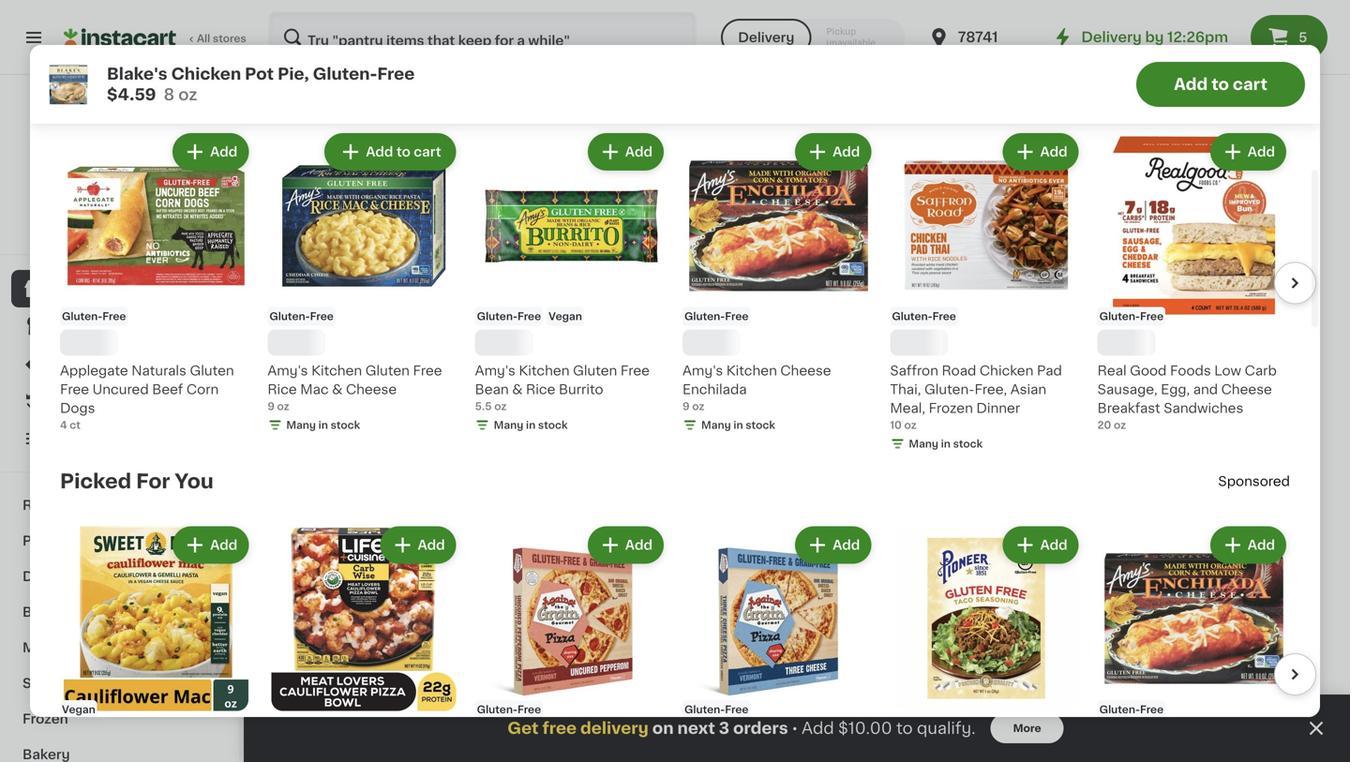 Task type: locate. For each thing, give the bounding box(es) containing it.
0 horizontal spatial blake's
[[107, 66, 168, 82]]

h- down $ 8 19
[[456, 38, 472, 51]]

$ inside $ 9 39
[[1158, 389, 1164, 400]]

b up natural
[[312, 38, 321, 51]]

- for stouffer's frozen pizza - pepperoni french bread pizza
[[783, 413, 789, 426]]

kitchen inside the amy's kitchen roasted poblano enchilada
[[500, 413, 550, 426]]

item carousel region
[[34, 122, 1317, 463], [281, 152, 1313, 569], [34, 516, 1317, 763], [281, 584, 1313, 763]]

1 more from the top
[[1152, 164, 1188, 177]]

$ 13 99
[[809, 13, 854, 33]]

0 horizontal spatial cheese
[[346, 383, 397, 396]]

2 crust from the left
[[979, 451, 1016, 464]]

oz right '20'
[[1114, 420, 1127, 431]]

3 turkey from the left
[[1231, 57, 1275, 70]]

/pkg (est.)
[[1037, 12, 1114, 27]]

item carousel region containing frozen desserts
[[281, 584, 1313, 763]]

vegan up the amy's kitchen gluten free bean & rice burrito 5.5 oz
[[549, 311, 582, 322]]

kitchen inside 'amy's kitchen gluten free rice mac & cheese 9 oz'
[[311, 364, 362, 378]]

1 horizontal spatial gluten-free button
[[683, 523, 875, 763]]

free inside blake's chicken pot pie, gluten-free
[[332, 432, 361, 445]]

higher than in-store prices link
[[43, 206, 196, 221]]

zatarain's frozen blackened chicken alfredo
[[1154, 413, 1280, 464]]

1 crust from the left
[[867, 451, 903, 464]]

cheese inside amy's kitchen cheese enchilada 9 oz
[[781, 364, 832, 378]]

kitchen down bean
[[500, 413, 550, 426]]

9 left the $ 4 59
[[268, 402, 275, 412]]

stock up bread
[[746, 420, 776, 431]]

delivery button
[[722, 19, 812, 56]]

many
[[702, 420, 731, 431], [286, 420, 316, 431], [494, 420, 524, 431], [909, 439, 939, 449]]

french
[[702, 432, 747, 445]]

cheese inside 'amy's kitchen gluten free rice mac & cheese 9 oz'
[[346, 383, 397, 396]]

1 rice from the left
[[268, 383, 297, 396]]

delivery left "13"
[[738, 31, 795, 44]]

in up french
[[734, 420, 743, 431]]

chicken inside zatarain's frozen blackened chicken alfredo
[[1227, 432, 1280, 445]]

b inside h-e-b 93/7 lean ground turkey
[[661, 38, 670, 51]]

1 vertical spatial cart
[[414, 146, 441, 159]]

ct
[[70, 420, 81, 431]]

b inside h-e-b organic ground turkey
[[486, 38, 496, 51]]

0 horizontal spatial 4
[[60, 420, 67, 431]]

1 vertical spatial boneless
[[332, 57, 393, 70]]

pot inside blake's chicken pot pie, gluten-free $4.59 8 oz
[[245, 66, 274, 82]]

$
[[285, 14, 292, 24], [460, 14, 467, 24], [634, 14, 641, 24], [809, 14, 815, 24], [285, 389, 292, 400], [983, 389, 990, 400], [1158, 389, 1164, 400]]

turkey down 93/7
[[683, 57, 727, 70]]

$ for $ 5 19
[[634, 14, 641, 24]]

0 horizontal spatial vegan
[[62, 705, 95, 715]]

enchilada inside amy's kitchen cheese enchilada 9 oz
[[683, 383, 747, 396]]

treatment tracker modal dialog
[[244, 695, 1351, 763]]

1 horizontal spatial cart
[[1233, 76, 1268, 92]]

amy's inside the amy's kitchen roasted poblano enchilada
[[456, 413, 496, 426]]

1 horizontal spatial 19
[[656, 14, 668, 24]]

09
[[307, 14, 322, 24]]

& right the meat
[[60, 642, 71, 655]]

e- for value
[[298, 38, 312, 51]]

cart up entrees at the top left of page
[[414, 146, 441, 159]]

0 vertical spatial 10
[[990, 13, 1013, 33]]

e- up 'fajitas'
[[996, 38, 1010, 51]]

pizza inside life cuisine gluten free lifestyle cauliflower crust pepperoni pizza
[[1090, 451, 1124, 464]]

1 horizontal spatial blake's
[[281, 413, 328, 426]]

0 horizontal spatial enchilada
[[513, 432, 577, 445]]

blake's inside blake's chicken pot pie, gluten-free $4.59 8 oz
[[107, 66, 168, 82]]

$ up h-e-b 93/7 lean ground turkey
[[634, 14, 641, 24]]

buy left it
[[53, 395, 79, 408]]

1 vertical spatial enchilada
[[513, 432, 577, 445]]

add to cart up entrees at the top left of page
[[366, 146, 441, 159]]

1 horizontal spatial ground
[[630, 57, 680, 70]]

1 vertical spatial pot
[[388, 413, 411, 426]]

gluten-free vegan
[[477, 311, 582, 322]]

h- inside h-e-b boneless skinless seasoned chicken thighs for fajitas
[[979, 38, 996, 51]]

2 horizontal spatial cheese
[[1222, 383, 1273, 396]]

dairy
[[23, 570, 59, 583]]

$ left the 09
[[285, 14, 292, 24]]

1 horizontal spatial add to cart button
[[1137, 62, 1306, 107]]

2 rice from the left
[[526, 383, 556, 396]]

gluten-
[[313, 66, 377, 82], [62, 311, 103, 322], [685, 311, 725, 322], [270, 311, 310, 322], [477, 311, 518, 322], [892, 311, 933, 322], [1100, 311, 1141, 322], [283, 368, 324, 378], [458, 368, 498, 378], [981, 368, 1022, 378], [925, 383, 975, 396], [281, 432, 332, 445], [685, 705, 725, 715], [477, 705, 518, 715], [1100, 705, 1141, 715]]

1 vertical spatial view more button
[[1109, 584, 1208, 621]]

by
[[1146, 30, 1164, 44]]

ground inside h-e-b 93/7 lean ground turkey
[[630, 57, 680, 70]]

pepperoni down meal,
[[852, 432, 920, 445]]

view more
[[1117, 164, 1188, 177], [1117, 596, 1188, 609]]

oz inside amy's kitchen cheese enchilada 9 oz
[[692, 402, 705, 412]]

0 horizontal spatial delivery
[[738, 31, 795, 44]]

blake's chicken pot pie, gluten-free
[[281, 413, 438, 445]]

e- for boneless
[[996, 38, 1010, 51]]

1 vertical spatial view more
[[1117, 596, 1188, 609]]

next
[[678, 721, 716, 737]]

crust
[[867, 451, 903, 464], [979, 451, 1016, 464]]

turkey down $ 8 19
[[456, 57, 500, 70]]

1 vertical spatial 8
[[164, 87, 175, 103]]

many up poblano
[[494, 420, 524, 431]]

$ inside $ 4 89
[[983, 389, 990, 400]]

b right 78741
[[1010, 38, 1019, 51]]

h- inside h-e-b value pack natural boneless skinless chicken breasts
[[281, 38, 298, 51]]

orders
[[734, 721, 789, 737]]

satisfaction
[[79, 227, 142, 238]]

- up bread
[[783, 413, 789, 426]]

2 horizontal spatial gluten-free button
[[1098, 523, 1291, 763]]

10 inside 'saffron road chicken pad thai, gluten-free, asian meal, frozen dinner 10 oz'
[[890, 420, 902, 431]]

9 up stouffer's
[[683, 402, 690, 412]]

ground right organic
[[555, 38, 605, 51]]

oz down 69
[[495, 402, 507, 412]]

0 vertical spatial pie,
[[278, 66, 309, 82]]

2 view more from the top
[[1117, 596, 1188, 609]]

product group containing add to cart
[[268, 130, 460, 437]]

1 horizontal spatial enchilada
[[683, 383, 747, 396]]

rice
[[268, 383, 297, 396], [526, 383, 556, 396]]

2 horizontal spatial ground
[[1178, 57, 1227, 70]]

$ inside $ 8 19
[[460, 14, 467, 24]]

1 vertical spatial skinless
[[281, 76, 336, 89]]

stock
[[746, 420, 776, 431], [331, 420, 360, 431], [538, 420, 568, 431], [954, 439, 983, 449]]

h- up natural
[[281, 38, 298, 51]]

0 vertical spatial pot
[[245, 66, 274, 82]]

item carousel region containing frozen entrees
[[281, 152, 1313, 569]]

breakfast
[[1098, 402, 1161, 415]]

vegan inside button
[[62, 705, 95, 715]]

gluten-free for life cuisine gluten free lifestyle cauliflower crust pepperoni pizza
[[981, 368, 1045, 378]]

0 vertical spatial skinless
[[979, 57, 1033, 70]]

0 horizontal spatial skinless
[[281, 76, 336, 89]]

vegan button
[[60, 523, 253, 763]]

naturals
[[132, 364, 187, 378]]

1 19 from the left
[[482, 14, 494, 24]]

69
[[482, 389, 496, 400]]

1 horizontal spatial 5
[[641, 13, 654, 33]]

9 up fat
[[1164, 13, 1178, 33]]

items
[[869, 530, 899, 540]]

gluten-free for real good foods low carb sausage, egg, and cheese breakfast sandwiches
[[1100, 311, 1164, 322]]

many up french
[[702, 420, 731, 431]]

2 19 from the left
[[656, 14, 668, 24]]

delivery
[[1082, 30, 1142, 44], [738, 31, 795, 44]]

1 vertical spatial blake's
[[281, 413, 328, 426]]

0 vertical spatial view more
[[1117, 164, 1188, 177]]

1 horizontal spatial pot
[[388, 413, 411, 426]]

blake's inside blake's chicken pot pie, gluten-free
[[281, 413, 328, 426]]

many for &
[[494, 420, 524, 431]]

service type group
[[722, 19, 906, 56]]

pizza
[[746, 413, 780, 426], [915, 413, 948, 426], [924, 432, 958, 445], [630, 451, 664, 464], [906, 451, 940, 464], [1090, 451, 1124, 464]]

0 vertical spatial more
[[1152, 164, 1188, 177]]

9 inside 'amy's kitchen gluten free rice mac & cheese 9 oz'
[[268, 402, 275, 412]]

blake's up $4.59
[[107, 66, 168, 82]]

& right bean
[[512, 383, 523, 396]]

2 view more button from the top
[[1109, 584, 1208, 621]]

4 for life
[[990, 388, 1004, 408]]

thai,
[[890, 383, 922, 396]]

b left 80%
[[1184, 38, 1194, 51]]

e- up fat
[[1170, 38, 1184, 51]]

many in stock
[[702, 420, 776, 431], [286, 420, 360, 431], [494, 420, 568, 431], [909, 439, 983, 449]]

$ for $ 8 19
[[460, 14, 467, 24]]

19 up h-e-b 93/7 lean ground turkey
[[656, 14, 668, 24]]

chicken up 'fajitas'
[[979, 76, 1033, 89]]

add to cart button
[[1137, 62, 1306, 107], [327, 135, 455, 169]]

gluten up 'cauliflower'
[[1060, 413, 1104, 426]]

19 up h-e-b organic ground turkey
[[482, 14, 494, 24]]

buy for buy any 3, save $2.50 see eligible items
[[807, 513, 828, 523]]

2 turkey from the left
[[683, 57, 727, 70]]

2 horizontal spatial -
[[952, 413, 958, 426]]

jennie-
[[805, 38, 856, 51]]

& left "candy"
[[75, 677, 86, 690]]

& left eggs
[[62, 570, 73, 583]]

10 left '/pkg'
[[990, 13, 1013, 33]]

gluten inside life cuisine gluten free lifestyle cauliflower crust pepperoni pizza
[[1060, 413, 1104, 426]]

in down 'saffron road chicken pad thai, gluten-free, asian meal, frozen dinner 10 oz'
[[941, 439, 951, 449]]

0 horizontal spatial pepperoni
[[630, 432, 698, 445]]

b left 93/7
[[661, 38, 670, 51]]

turkey inside 9 h-e-b 80% lean/20% fat ground turkey 48 oz
[[1231, 57, 1275, 70]]

oz right 48
[[1171, 75, 1183, 85]]

5 right lean/20% on the top right of page
[[1299, 31, 1308, 44]]

delivery down (est.)
[[1082, 30, 1142, 44]]

0 horizontal spatial 10
[[890, 420, 902, 431]]

boneless inside h-e-b value pack natural boneless skinless chicken breasts
[[332, 57, 393, 70]]

blake's down the $ 4 59
[[281, 413, 328, 426]]

ground inside h-e-b organic ground turkey
[[555, 38, 605, 51]]

e- for 93/7
[[647, 38, 661, 51]]

1 view more button from the top
[[1109, 152, 1208, 189]]

rice left mac
[[268, 383, 297, 396]]

to down 80%
[[1212, 76, 1230, 92]]

1 horizontal spatial rice
[[526, 383, 556, 396]]

many down the $ 4 59
[[286, 420, 316, 431]]

pepperoni
[[630, 432, 698, 445], [852, 432, 920, 445], [1019, 451, 1087, 464]]

delivery by 12:26pm link
[[1052, 26, 1229, 49]]

1 horizontal spatial boneless
[[1023, 38, 1084, 51]]

0 vertical spatial buy
[[53, 395, 79, 408]]

many for mac
[[286, 420, 316, 431]]

to up entrees at the top left of page
[[397, 146, 411, 159]]

b inside h-e-b boneless skinless seasoned chicken thighs for fajitas
[[1010, 38, 1019, 51]]

in for &
[[526, 420, 536, 431]]

1 vertical spatial pie,
[[414, 413, 438, 426]]

0 horizontal spatial buy
[[53, 395, 79, 408]]

amy's inside amy's kitchen cheese enchilada 9 oz
[[683, 364, 723, 378]]

skinless
[[979, 57, 1033, 70], [281, 76, 336, 89]]

skinless inside h-e-b boneless skinless seasoned chicken thighs for fajitas
[[979, 57, 1033, 70]]

19 inside $ 8 19
[[482, 14, 494, 24]]

e- inside 9 h-e-b 80% lean/20% fat ground turkey 48 oz
[[1170, 38, 1184, 51]]

1 horizontal spatial add to cart
[[1174, 76, 1268, 92]]

buy inside "buy it again" link
[[53, 395, 79, 408]]

oz up blake's chicken pot pie, gluten-free
[[277, 402, 290, 412]]

gluten for &
[[366, 364, 410, 378]]

product group
[[60, 130, 253, 433], [268, 130, 460, 437], [475, 130, 668, 437], [683, 130, 875, 437], [890, 130, 1083, 455], [1098, 130, 1291, 433], [281, 219, 441, 463], [456, 219, 615, 485], [630, 219, 790, 482], [805, 219, 964, 561], [979, 219, 1139, 504], [1154, 219, 1313, 482], [60, 523, 253, 763], [268, 523, 460, 763], [475, 523, 668, 763], [683, 523, 875, 763], [890, 523, 1083, 763], [1098, 523, 1291, 763], [281, 651, 441, 763], [456, 651, 615, 763], [630, 651, 790, 763], [805, 651, 964, 763], [979, 651, 1139, 763], [1154, 651, 1313, 763]]

pie, inside blake's chicken pot pie, gluten-free
[[414, 413, 438, 426]]

0 vertical spatial for
[[1084, 76, 1105, 89]]

buy it again
[[53, 395, 132, 408]]

e- inside h-e-b 93/7 lean ground turkey
[[647, 38, 661, 51]]

free inside the amy's kitchen gluten free bean & rice burrito 5.5 oz
[[621, 364, 650, 378]]

blake's chicken pot pie, gluten-free $4.59 8 oz
[[107, 66, 415, 103]]

pot down stores
[[245, 66, 274, 82]]

meat & seafood link
[[11, 630, 228, 666]]

frozen down low at the top
[[1220, 413, 1265, 426]]

snacks & candy link
[[11, 666, 228, 702]]

pepperoni down 'cauliflower'
[[1019, 451, 1087, 464]]

blackened
[[1154, 432, 1223, 445]]

cheese up blake's chicken pot pie, gluten-free
[[346, 383, 397, 396]]

2 horizontal spatial pepperoni
[[1019, 451, 1087, 464]]

1 horizontal spatial crust
[[979, 451, 1016, 464]]

None search field
[[268, 11, 697, 64]]

dairy & eggs link
[[11, 559, 228, 595]]

19 for 5
[[656, 14, 668, 24]]

0 horizontal spatial ground
[[555, 38, 605, 51]]

0 vertical spatial enchilada
[[683, 383, 747, 396]]

1 vertical spatial to
[[397, 146, 411, 159]]

pepperoni down stouffer's
[[630, 432, 698, 445]]

0 horizontal spatial pie,
[[278, 66, 309, 82]]

delivery inside delivery by 12:26pm link
[[1082, 30, 1142, 44]]

pot for blake's chicken pot pie, gluten-free $4.59 8 oz
[[245, 66, 274, 82]]

prices
[[152, 209, 185, 219]]

boneless down the $10.06 per package (estimated) element
[[1023, 38, 1084, 51]]

digiorno frozen pizza - frozen pepperoni pizza - stuffed crust pizza
[[805, 413, 958, 464]]

pot for blake's chicken pot pie, gluten-free
[[388, 413, 411, 426]]

more for frozen desserts
[[1152, 596, 1188, 609]]

kitchen for oz
[[727, 364, 777, 378]]

rice inside 'amy's kitchen gluten free rice mac & cheese 9 oz'
[[268, 383, 297, 396]]

free inside 'amy's kitchen gluten free rice mac & cheese 9 oz'
[[413, 364, 442, 378]]

organic
[[499, 38, 552, 51]]

rice up the amy's kitchen roasted poblano enchilada
[[526, 383, 556, 396]]

& inside the amy's kitchen gluten free bean & rice burrito 5.5 oz
[[512, 383, 523, 396]]

amy's kitchen roasted poblano enchilada
[[456, 413, 609, 445]]

gluten inside applegate naturals  gluten free uncured beef corn dogs 4 ct
[[190, 364, 234, 378]]

5 for $ 5 19
[[641, 13, 654, 33]]

4 left the 59
[[292, 388, 306, 408]]

0 vertical spatial boneless
[[1023, 38, 1084, 51]]

1 vertical spatial view
[[1117, 596, 1149, 609]]

kitchen inside the amy's kitchen gluten free bean & rice burrito 5.5 oz
[[519, 364, 570, 378]]

0 horizontal spatial 8
[[164, 87, 175, 103]]

kitchen up burrito
[[519, 364, 570, 378]]

turkey,
[[870, 38, 918, 51]]

kitchen for &
[[519, 364, 570, 378]]

cheese
[[781, 364, 832, 378], [346, 383, 397, 396], [1222, 383, 1273, 396]]

1 vertical spatial add to cart
[[366, 146, 441, 159]]

1 horizontal spatial to
[[897, 721, 913, 737]]

b inside h-e-b value pack natural boneless skinless chicken breasts
[[312, 38, 321, 51]]

bakery link
[[11, 737, 228, 763]]

&
[[332, 383, 343, 396], [512, 383, 523, 396], [62, 570, 73, 583], [60, 642, 71, 655], [75, 677, 86, 690]]

$ inside the $ 4 59
[[285, 389, 292, 400]]

stock down 'amy's kitchen gluten free rice mac & cheese 9 oz' on the left of the page
[[331, 420, 360, 431]]

0 horizontal spatial turkey
[[456, 57, 500, 70]]

h- for turkey
[[456, 38, 472, 51]]

0 horizontal spatial gluten-free button
[[475, 523, 668, 763]]

oz left with
[[178, 87, 198, 103]]

0 horizontal spatial add to cart button
[[327, 135, 455, 169]]

many in stock for mac
[[286, 420, 360, 431]]

gluten inside 'amy's kitchen gluten free rice mac & cheese 9 oz'
[[366, 364, 410, 378]]

kitchen inside amy's kitchen cheese enchilada 9 oz
[[727, 364, 777, 378]]

0 horizontal spatial crust
[[867, 451, 903, 464]]

1 horizontal spatial pepperoni
[[852, 432, 920, 445]]

100% satisfaction guarantee button
[[29, 221, 210, 240]]

0 horizontal spatial add to cart
[[366, 146, 441, 159]]

frozen up bakery
[[23, 713, 68, 726]]

for left you
[[136, 472, 170, 492]]

93/7
[[674, 38, 704, 51]]

e- inside h-e-b value pack natural boneless skinless chicken breasts
[[298, 38, 312, 51]]

delivery inside delivery button
[[738, 31, 795, 44]]

& for seafood
[[60, 642, 71, 655]]

1 horizontal spatial 4
[[292, 388, 306, 408]]

19 inside $ 5 19
[[656, 14, 668, 24]]

- for digiorno frozen pizza - frozen pepperoni pizza - stuffed crust pizza
[[952, 413, 958, 426]]

crust down the lifestyle
[[979, 451, 1016, 464]]

1 vertical spatial buy
[[807, 513, 828, 523]]

pot inside blake's chicken pot pie, gluten-free
[[388, 413, 411, 426]]

1 horizontal spatial for
[[1084, 76, 1105, 89]]

add to cart down 80%
[[1174, 76, 1268, 92]]

frozen up french
[[698, 413, 742, 426]]

ground down 80%
[[1178, 57, 1227, 70]]

amy's inside the amy's kitchen gluten free bean & rice burrito 5.5 oz
[[475, 364, 516, 378]]

blake's for blake's chicken pot pie, gluten-free
[[281, 413, 328, 426]]

cheese inside real good foods low carb sausage, egg, and cheese breakfast sandwiches 20 oz
[[1222, 383, 1273, 396]]

- inside stouffer's frozen pizza - pepperoni french bread pizza
[[783, 413, 789, 426]]

gluten up corn
[[190, 364, 234, 378]]

stock inside "product" group
[[331, 420, 360, 431]]

stock for gluten-
[[954, 439, 983, 449]]

free inside life cuisine gluten free lifestyle cauliflower crust pepperoni pizza
[[1107, 413, 1136, 426]]

digiorno frozen pizza - frozen pepperoni pizza - stuffed crust pizza button
[[805, 219, 964, 504]]

2 vertical spatial to
[[897, 721, 913, 737]]

frozen link
[[11, 702, 228, 737]]

5 up h-e-b 93/7 lean ground turkey
[[641, 13, 654, 33]]

$ inside '$ 5 09'
[[285, 14, 292, 24]]

h- inside h-e-b 93/7 lean ground turkey
[[630, 38, 647, 51]]

0 horizontal spatial boneless
[[332, 57, 393, 70]]

78741 button
[[928, 11, 1041, 64]]

view more for frozen entrees
[[1117, 164, 1188, 177]]

gluten up burrito
[[573, 364, 618, 378]]

9 inside item carousel region
[[1164, 388, 1178, 408]]

produce link
[[11, 523, 228, 559]]

sponsored badge image
[[805, 546, 862, 556]]

1 horizontal spatial delivery
[[1082, 30, 1142, 44]]

alfredo
[[1154, 451, 1202, 464]]

qualify.
[[917, 721, 976, 737]]

to
[[1212, 76, 1230, 92], [397, 146, 411, 159], [897, 721, 913, 737]]

$ inside $ 5 19
[[634, 14, 641, 24]]

2 horizontal spatial 4
[[990, 388, 1004, 408]]

59
[[308, 389, 322, 400]]

e- down $ 8 19
[[472, 38, 486, 51]]

0 vertical spatial blake's
[[107, 66, 168, 82]]

stuffed
[[814, 451, 863, 464]]

1 horizontal spatial pie,
[[414, 413, 438, 426]]

$ for $ 13 99
[[809, 14, 815, 24]]

1 view more from the top
[[1117, 164, 1188, 177]]

13
[[815, 13, 837, 33]]

0 vertical spatial vegan
[[549, 311, 582, 322]]

amy's kitchen cheese enchilada 9 oz
[[683, 364, 832, 412]]

e- up natural
[[298, 38, 312, 51]]

0 horizontal spatial 19
[[482, 14, 494, 24]]

nsored
[[1245, 475, 1291, 488]]

b for value
[[312, 38, 321, 51]]

kitchen for mac
[[311, 364, 362, 378]]

gluten for rice
[[573, 364, 618, 378]]

- left stuffed
[[805, 451, 811, 464]]

$ left the 59
[[285, 389, 292, 400]]

0 horizontal spatial for
[[136, 472, 170, 492]]

3 gluten-free button from the left
[[1098, 523, 1291, 763]]

ground inside 9 h-e-b 80% lean/20% fat ground turkey 48 oz
[[1178, 57, 1227, 70]]

to right the $10.00
[[897, 721, 913, 737]]

gluten- inside 'saffron road chicken pad thai, gluten-free, asian meal, frozen dinner 10 oz'
[[925, 383, 975, 396]]

- left "life"
[[952, 413, 958, 426]]

with
[[206, 79, 254, 98]]

chicken
[[171, 66, 241, 82], [339, 76, 393, 89], [979, 76, 1033, 89], [980, 364, 1034, 378], [331, 413, 385, 426], [1227, 432, 1280, 445]]

0 vertical spatial 8
[[467, 13, 480, 33]]

h-
[[281, 38, 298, 51], [456, 38, 472, 51], [630, 38, 647, 51], [979, 38, 996, 51], [1154, 38, 1170, 51], [99, 187, 116, 200]]

$ 9 39
[[1158, 388, 1194, 408]]

view for frozen entrees
[[1117, 164, 1149, 177]]

e- inside the h-e-b link
[[116, 187, 130, 200]]

1 turkey from the left
[[456, 57, 500, 70]]

1 vertical spatial for
[[136, 472, 170, 492]]

product group containing 9
[[1154, 219, 1313, 482]]

$ up jennie-
[[809, 14, 815, 24]]

turkey down lean/20% on the top right of page
[[1231, 57, 1275, 70]]

0 vertical spatial to
[[1212, 76, 1230, 92]]

2 horizontal spatial turkey
[[1231, 57, 1275, 70]]

h- up fat
[[1154, 38, 1170, 51]]

cart
[[1233, 76, 1268, 92], [414, 146, 441, 159]]

0 vertical spatial view
[[1117, 164, 1149, 177]]

stouffer's frozen pizza - pepperoni french bread pizza
[[630, 413, 789, 464]]

1 vertical spatial 10
[[890, 420, 902, 431]]

cart down lean/20% on the top right of page
[[1233, 76, 1268, 92]]

4 left 89
[[990, 388, 1004, 408]]

$ for $ 9 39
[[1158, 389, 1164, 400]]

pie, inside blake's chicken pot pie, gluten-free $4.59 8 oz
[[278, 66, 309, 82]]

1 horizontal spatial buy
[[807, 513, 828, 523]]

frozen inside 'saffron road chicken pad thai, gluten-free, asian meal, frozen dinner 10 oz'
[[929, 402, 974, 415]]

1 horizontal spatial turkey
[[683, 57, 727, 70]]

h- up 'fajitas'
[[979, 38, 996, 51]]

$ 4 89
[[983, 388, 1020, 408]]

amy's up the $ 4 59
[[268, 364, 308, 378]]

higher than in-store prices
[[43, 209, 185, 219]]

2 view from the top
[[1117, 596, 1149, 609]]

8 right $4.59
[[164, 87, 175, 103]]

e- inside h-e-b boneless skinless seasoned chicken thighs for fajitas
[[996, 38, 1010, 51]]

seafood
[[75, 642, 131, 655]]

10 down meal,
[[890, 420, 902, 431]]

1 view from the top
[[1117, 164, 1149, 177]]

0 horizontal spatial -
[[783, 413, 789, 426]]

gluten for corn
[[190, 364, 234, 378]]

b
[[312, 38, 321, 51], [486, 38, 496, 51], [661, 38, 670, 51], [1010, 38, 1019, 51], [1184, 38, 1194, 51], [130, 187, 140, 200]]

2 more from the top
[[1152, 596, 1188, 609]]

1 vertical spatial more
[[1152, 596, 1188, 609]]

pot down 'amy's kitchen gluten free rice mac & cheese 9 oz' on the left of the page
[[388, 413, 411, 426]]

value
[[325, 38, 361, 51]]

cheese down carb on the top right
[[1222, 383, 1273, 396]]

many in stock down "life"
[[909, 439, 983, 449]]

saffron road chicken pad thai, gluten-free, asian meal, frozen dinner 10 oz
[[890, 364, 1063, 431]]

20
[[1098, 420, 1112, 431]]

enchilada up stouffer's frozen pizza - pepperoni french bread pizza
[[683, 383, 747, 396]]

0 horizontal spatial pot
[[245, 66, 274, 82]]

gluten inside the amy's kitchen gluten free bean & rice burrito 5.5 oz
[[573, 364, 618, 378]]

gluten- inside blake's chicken pot pie, gluten-free
[[281, 432, 332, 445]]

$ left 39
[[1158, 389, 1164, 400]]

beverages
[[23, 606, 94, 619]]

kitchen up $4.09 element
[[727, 364, 777, 378]]

many in stock for &
[[494, 420, 568, 431]]

amy's kitchen gluten free bean & rice burrito 5.5 oz
[[475, 364, 650, 412]]

kitchen up mac
[[311, 364, 362, 378]]

stock for oz
[[746, 420, 776, 431]]

more button
[[991, 714, 1064, 744]]

many in stock up french
[[702, 420, 776, 431]]

buy for buy it again
[[53, 395, 79, 408]]

0 horizontal spatial 5
[[292, 13, 305, 33]]

4 for blake's
[[292, 388, 306, 408]]

get free delivery on next 3 orders • add $10.00 to qualify.
[[508, 721, 976, 737]]

all stores link
[[64, 11, 248, 64]]

1 horizontal spatial cheese
[[781, 364, 832, 378]]

for inside h-e-b boneless skinless seasoned chicken thighs for fajitas
[[1084, 76, 1105, 89]]

2 horizontal spatial 5
[[1299, 31, 1308, 44]]

chicken inside h-e-b value pack natural boneless skinless chicken breasts
[[339, 76, 393, 89]]

0 vertical spatial view more button
[[1109, 152, 1208, 189]]

amy's up bean
[[475, 364, 516, 378]]

5 left the 09
[[292, 13, 305, 33]]

1 horizontal spatial skinless
[[979, 57, 1033, 70]]

chicken up spo nsored
[[1227, 432, 1280, 445]]

h- for ground
[[630, 38, 647, 51]]



Task type: vqa. For each thing, say whether or not it's contained in the screenshot.
Ground,
yes



Task type: describe. For each thing, give the bounding box(es) containing it.
oz inside blake's chicken pot pie, gluten-free $4.59 8 oz
[[178, 87, 198, 103]]

pepperoni inside life cuisine gluten free lifestyle cauliflower crust pepperoni pizza
[[1019, 451, 1087, 464]]

h-e-b logo image
[[78, 98, 161, 180]]

$ 5 09
[[285, 13, 322, 33]]

add inside treatment tracker modal dialog
[[802, 721, 835, 737]]

h- up higher than in-store prices
[[99, 187, 116, 200]]

99
[[839, 14, 854, 24]]

$ 4 59
[[285, 388, 322, 408]]

you
[[175, 472, 214, 492]]

view more button for frozen entrees
[[1109, 152, 1208, 189]]

100%
[[48, 227, 76, 238]]

chicken inside 'saffron road chicken pad thai, gluten-free, asian meal, frozen dinner 10 oz'
[[980, 364, 1034, 378]]

buy any 3, save $2.50 see eligible items
[[805, 513, 922, 540]]

0 vertical spatial add to cart
[[1174, 76, 1268, 92]]

asian
[[1011, 383, 1047, 396]]

gluten-free for applegate naturals  gluten free uncured beef corn dogs
[[62, 311, 126, 322]]

product group containing 6
[[456, 219, 615, 485]]

4 inside applegate naturals  gluten free uncured beef corn dogs 4 ct
[[60, 420, 67, 431]]

gluten-free for blake's chicken pot pie, gluten-free
[[283, 368, 348, 378]]

in for mac
[[319, 420, 328, 431]]

eggs
[[76, 570, 110, 583]]

delivery for delivery by 12:26pm
[[1082, 30, 1142, 44]]

candy
[[89, 677, 134, 690]]

chicken inside h-e-b boneless skinless seasoned chicken thighs for fajitas
[[979, 76, 1033, 89]]

free inside blake's chicken pot pie, gluten-free $4.59 8 oz
[[377, 66, 415, 82]]

80%
[[1197, 38, 1227, 51]]

1 horizontal spatial vegan
[[549, 311, 582, 322]]

h-e-b
[[99, 187, 140, 200]]

o
[[856, 38, 867, 51]]

0 vertical spatial add to cart button
[[1137, 62, 1306, 107]]

shop
[[53, 282, 88, 295]]

egg,
[[1161, 383, 1190, 396]]

buy it again link
[[11, 383, 228, 420]]

boneless inside h-e-b boneless skinless seasoned chicken thighs for fajitas
[[1023, 38, 1084, 51]]

pie, for blake's chicken pot pie, gluten-free $4.59 8 oz
[[278, 66, 309, 82]]

b for boneless
[[1010, 38, 1019, 51]]

$10.06 per package (estimated) element
[[979, 11, 1139, 35]]

snacks & candy
[[23, 677, 134, 690]]

gluten-free for amy's kitchen roasted poblano enchilada
[[458, 368, 522, 378]]

5 button
[[1251, 15, 1328, 60]]

$ for $ 4 59
[[285, 389, 292, 400]]

digiorno
[[805, 413, 864, 426]]

real good foods low carb sausage, egg, and cheese breakfast sandwiches 20 oz
[[1098, 364, 1277, 431]]

any
[[830, 513, 850, 523]]

frozen inside frozen link
[[23, 713, 68, 726]]

3
[[719, 721, 730, 737]]

stock for &
[[538, 420, 568, 431]]

breasts
[[281, 94, 332, 107]]

crust inside life cuisine gluten free lifestyle cauliflower crust pepperoni pizza
[[979, 451, 1016, 464]]

many in stock for gluten-
[[909, 439, 983, 449]]

b for organic
[[486, 38, 496, 51]]

road
[[942, 364, 977, 378]]

view more button for frozen desserts
[[1109, 584, 1208, 621]]

blake's for blake's chicken pot pie, gluten-free $4.59 8 oz
[[107, 66, 168, 82]]

applegate naturals  gluten free uncured beef corn dogs 4 ct
[[60, 364, 234, 431]]

enchilada inside the amy's kitchen roasted poblano enchilada
[[513, 432, 577, 445]]

many for gluten-
[[909, 439, 939, 449]]

amy's for amy's kitchen cheese enchilada
[[683, 364, 723, 378]]

b inside 9 h-e-b 80% lean/20% fat ground turkey 48 oz
[[1184, 38, 1194, 51]]

guarantee
[[144, 227, 199, 238]]

9 inside amy's kitchen cheese enchilada 9 oz
[[683, 402, 690, 412]]

8 inside blake's chicken pot pie, gluten-free $4.59 8 oz
[[164, 87, 175, 103]]

uncured
[[93, 383, 149, 396]]

in for gluten-
[[941, 439, 951, 449]]

b for 93/7
[[661, 38, 670, 51]]

5 inside button
[[1299, 31, 1308, 44]]

life
[[979, 413, 1004, 426]]

stouffer's frozen pizza - pepperoni french bread pizza button
[[630, 219, 790, 482]]

$4.59
[[107, 87, 156, 103]]

store
[[122, 209, 149, 219]]

$5.09 per pound element
[[281, 11, 441, 35]]

desserts
[[356, 592, 451, 612]]

frozen down $10.49 'element'
[[867, 413, 911, 426]]

39
[[1180, 389, 1194, 400]]

beverages link
[[11, 595, 228, 630]]

e- for organic
[[472, 38, 486, 51]]

& for candy
[[75, 677, 86, 690]]

free,
[[975, 383, 1008, 396]]

stock for mac
[[331, 420, 360, 431]]

turkey inside h-e-b organic ground turkey
[[456, 57, 500, 70]]

$ 8 19
[[460, 13, 494, 33]]

many in stock for oz
[[702, 420, 776, 431]]

2 horizontal spatial to
[[1212, 76, 1230, 92]]

h- for natural
[[281, 38, 298, 51]]

amy's kitchen gluten free rice mac & cheese 9 oz
[[268, 364, 442, 412]]

oz inside real good foods low carb sausage, egg, and cheese breakfast sandwiches 20 oz
[[1114, 420, 1127, 431]]

to inside treatment tracker modal dialog
[[897, 721, 913, 737]]

1 horizontal spatial 8
[[467, 13, 480, 33]]

delivery by 12:26pm
[[1082, 30, 1229, 44]]

delivery for delivery
[[738, 31, 795, 44]]

free
[[543, 721, 577, 737]]

chicken inside blake's chicken pot pie, gluten-free $4.59 8 oz
[[171, 66, 241, 82]]

& inside 'amy's kitchen gluten free rice mac & cheese 9 oz'
[[332, 383, 343, 396]]

in for oz
[[734, 420, 743, 431]]

5 for $ 5 09
[[292, 13, 305, 33]]

$4.09 element
[[630, 386, 790, 410]]

gluten-free for amy's kitchen cheese enchilada
[[685, 311, 749, 322]]

12:26pm
[[1168, 30, 1229, 44]]

deals
[[53, 357, 91, 371]]

zatarain's
[[1154, 413, 1217, 426]]

/lb
[[329, 12, 349, 27]]

9 inside 9 h-e-b 80% lean/20% fat ground turkey 48 oz
[[1164, 13, 1178, 33]]

turkey inside h-e-b 93/7 lean ground turkey
[[683, 57, 727, 70]]

93%/7%
[[861, 57, 915, 70]]

(est.)
[[1074, 12, 1114, 27]]

corn
[[187, 383, 219, 396]]

free inside applegate naturals  gluten free uncured beef corn dogs 4 ct
[[60, 383, 89, 396]]

oz inside 'amy's kitchen gluten free rice mac & cheese 9 oz'
[[277, 402, 290, 412]]

roasted
[[554, 413, 609, 426]]

pie, for blake's chicken pot pie, gluten-free
[[414, 413, 438, 426]]

instacart logo image
[[64, 26, 176, 49]]

more
[[1014, 724, 1042, 734]]

all stores
[[197, 33, 246, 44]]

entrees
[[356, 160, 437, 180]]

save
[[865, 513, 889, 523]]

oz inside 9 h-e-b 80% lean/20% fat ground turkey 48 oz
[[1171, 75, 1183, 85]]

6
[[467, 388, 480, 408]]

often bought with
[[60, 79, 254, 98]]

recipes
[[23, 499, 78, 512]]

skinless inside h-e-b value pack natural boneless skinless chicken breasts
[[281, 76, 336, 89]]

9 h-e-b 80% lean/20% fat ground turkey 48 oz
[[1154, 13, 1296, 85]]

frozen inside zatarain's frozen blackened chicken alfredo
[[1220, 413, 1265, 426]]

bean
[[475, 383, 509, 396]]

stores
[[213, 33, 246, 44]]

than
[[81, 209, 105, 219]]

1 horizontal spatial -
[[805, 451, 811, 464]]

19 for 8
[[482, 14, 494, 24]]

view for frozen desserts
[[1117, 596, 1149, 609]]

gluten-free for amy's kitchen gluten free rice mac & cheese
[[270, 311, 334, 322]]

pack
[[364, 38, 396, 51]]

pepperoni inside stouffer's frozen pizza - pepperoni french bread pizza
[[630, 432, 698, 445]]

foods
[[1171, 364, 1212, 378]]

deals link
[[11, 345, 228, 383]]

more for frozen entrees
[[1152, 164, 1188, 177]]

meat
[[23, 642, 57, 655]]

cuisine
[[1007, 413, 1056, 426]]

gluten- inside blake's chicken pot pie, gluten-free $4.59 8 oz
[[313, 66, 377, 82]]

eligible
[[828, 530, 866, 540]]

chicken inside blake's chicken pot pie, gluten-free
[[331, 413, 385, 426]]

1 gluten-free button from the left
[[475, 523, 668, 763]]

$ for $ 5 09
[[285, 14, 292, 24]]

gluten-free for saffron road chicken pad thai, gluten-free, asian meal, frozen dinner
[[892, 311, 957, 322]]

& for eggs
[[62, 570, 73, 583]]

crust inside "digiorno frozen pizza - frozen pepperoni pizza - stuffed crust pizza"
[[867, 451, 903, 464]]

0 horizontal spatial to
[[397, 146, 411, 159]]

picked for you
[[60, 472, 214, 492]]

rice inside the amy's kitchen gluten free bean & rice burrito 5.5 oz
[[526, 383, 556, 396]]

amy's for amy's kitchen gluten free rice mac & cheese
[[268, 364, 308, 378]]

frozen left desserts
[[281, 592, 352, 612]]

dinner
[[977, 402, 1021, 415]]

$ for $ 4 89
[[983, 389, 990, 400]]

0 vertical spatial cart
[[1233, 76, 1268, 92]]

$10.49 element
[[805, 386, 964, 410]]

natural
[[281, 57, 329, 70]]

view more for frozen desserts
[[1117, 596, 1188, 609]]

1 horizontal spatial 10
[[990, 13, 1013, 33]]

amy's for amy's kitchen gluten free bean & rice burrito
[[475, 364, 516, 378]]

fajitas
[[979, 94, 1022, 107]]

carb
[[1245, 364, 1277, 378]]

bought
[[125, 79, 202, 98]]

sausage,
[[1098, 383, 1158, 396]]

$10.00
[[839, 721, 893, 737]]

many for oz
[[702, 420, 731, 431]]

1 vertical spatial add to cart button
[[327, 135, 455, 169]]

78741
[[958, 30, 999, 44]]

picked
[[60, 472, 131, 492]]

spo nsored
[[1219, 475, 1291, 488]]

frozen down breasts
[[281, 160, 352, 180]]

$ 5 19
[[634, 13, 668, 33]]

oz inside 'saffron road chicken pad thai, gluten-free, asian meal, frozen dinner 10 oz'
[[905, 420, 917, 431]]

get
[[508, 721, 539, 737]]

h- inside 9 h-e-b 80% lean/20% fat ground turkey 48 oz
[[1154, 38, 1170, 51]]

frozen inside stouffer's frozen pizza - pepperoni french bread pizza
[[698, 413, 742, 426]]

jennie-o turkey, ground, 93%/7%
[[805, 38, 918, 70]]

gluten for crust
[[1060, 413, 1104, 426]]

oz inside the amy's kitchen gluten free bean & rice burrito 5.5 oz
[[495, 402, 507, 412]]

pepperoni inside "digiorno frozen pizza - frozen pepperoni pizza - stuffed crust pizza"
[[852, 432, 920, 445]]

and
[[1194, 383, 1219, 396]]

h- for seasoned
[[979, 38, 996, 51]]

frozen entrees
[[281, 160, 437, 180]]

seasoned
[[1037, 57, 1103, 70]]

2 gluten-free button from the left
[[683, 523, 875, 763]]

0 horizontal spatial cart
[[414, 146, 441, 159]]

shop link
[[11, 270, 228, 308]]

b up store
[[130, 187, 140, 200]]

frozen down digiorno
[[805, 432, 849, 445]]



